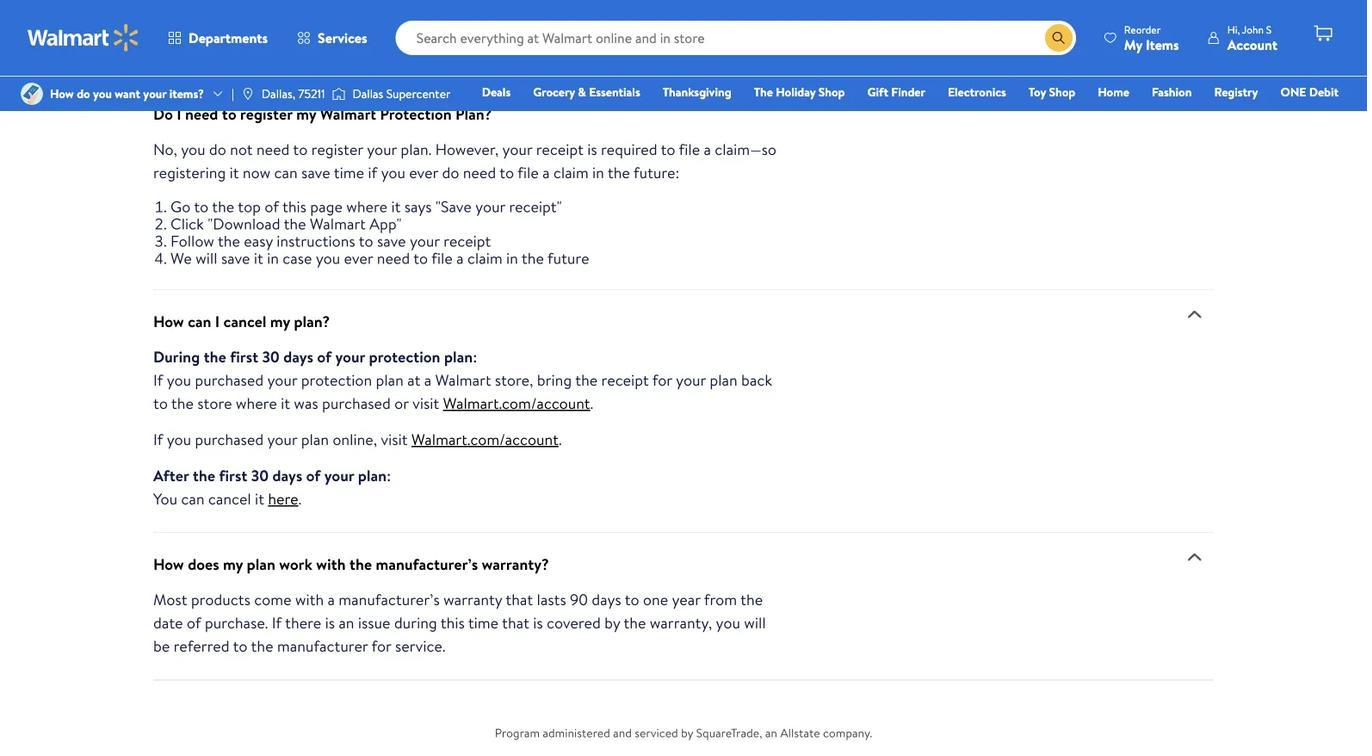 Task type: vqa. For each thing, say whether or not it's contained in the screenshot.
2nd "8.5" from right
no



Task type: locate. For each thing, give the bounding box(es) containing it.
 image
[[21, 83, 43, 105], [332, 85, 346, 102], [241, 87, 255, 101]]

john
[[1242, 22, 1264, 37]]

my
[[1124, 35, 1142, 54]]

2 horizontal spatial  image
[[332, 85, 346, 102]]

essentials
[[589, 84, 640, 100]]

&
[[578, 84, 586, 100]]

 image left 'how' in the top of the page
[[21, 83, 43, 105]]

thanksgiving
[[663, 84, 732, 100]]

walmart+
[[1287, 108, 1339, 124]]

 image for how do you want your items?
[[21, 83, 43, 105]]

services button
[[282, 17, 382, 59]]

dallas, 75211
[[262, 85, 325, 102]]

shop right holiday
[[819, 84, 845, 100]]

services
[[318, 28, 367, 47]]

s
[[1266, 22, 1272, 37]]

your
[[143, 85, 166, 102]]

0 horizontal spatial  image
[[21, 83, 43, 105]]

 image for dallas supercenter
[[332, 85, 346, 102]]

one
[[1281, 84, 1306, 100]]

1 horizontal spatial shop
[[1049, 84, 1076, 100]]

thanksgiving link
[[655, 83, 739, 101]]

shop
[[819, 84, 845, 100], [1049, 84, 1076, 100]]

1 horizontal spatial  image
[[241, 87, 255, 101]]

toy shop
[[1029, 84, 1076, 100]]

departments button
[[153, 17, 282, 59]]

dallas,
[[262, 85, 295, 102]]

0 horizontal spatial shop
[[819, 84, 845, 100]]

home
[[1098, 84, 1130, 100]]

deals
[[482, 84, 511, 100]]

how do you want your items?
[[50, 85, 204, 102]]

the holiday shop link
[[746, 83, 853, 101]]

search icon image
[[1052, 31, 1066, 45]]

want
[[115, 85, 140, 102]]

fashion link
[[1144, 83, 1200, 101]]

items?
[[169, 85, 204, 102]]

registry
[[1214, 84, 1258, 100]]

shop right toy
[[1049, 84, 1076, 100]]

 image right |
[[241, 87, 255, 101]]

one debit link
[[1273, 83, 1346, 101]]

2 shop from the left
[[1049, 84, 1076, 100]]

how
[[50, 85, 74, 102]]

home link
[[1090, 83, 1137, 101]]

 image right 75211
[[332, 85, 346, 102]]

fashion
[[1152, 84, 1192, 100]]

1 shop from the left
[[819, 84, 845, 100]]

toy
[[1029, 84, 1046, 100]]

cart contains 0 items total amount $0.00 image
[[1313, 23, 1334, 44]]

shop inside toy shop link
[[1049, 84, 1076, 100]]

one debit walmart+
[[1281, 84, 1339, 124]]

Walmart Site-Wide search field
[[396, 21, 1076, 55]]



Task type: describe. For each thing, give the bounding box(es) containing it.
electronics
[[948, 84, 1006, 100]]

electronics link
[[940, 83, 1014, 101]]

grocery
[[533, 84, 575, 100]]

75211
[[298, 85, 325, 102]]

Search search field
[[396, 21, 1076, 55]]

you
[[93, 85, 112, 102]]

|
[[232, 85, 234, 102]]

items
[[1146, 35, 1179, 54]]

grocery & essentials link
[[525, 83, 648, 101]]

registry link
[[1206, 83, 1266, 101]]

 image for dallas, 75211
[[241, 87, 255, 101]]

reorder my items
[[1124, 22, 1179, 54]]

hi,
[[1227, 22, 1240, 37]]

deals link
[[474, 83, 518, 101]]

do
[[77, 85, 90, 102]]

gift finder
[[867, 84, 925, 100]]

shop inside the holiday shop link
[[819, 84, 845, 100]]

debit
[[1309, 84, 1339, 100]]

dallas supercenter
[[353, 85, 451, 102]]

toy shop link
[[1021, 83, 1083, 101]]

the holiday shop
[[754, 84, 845, 100]]

the
[[754, 84, 773, 100]]

supercenter
[[386, 85, 451, 102]]

holiday
[[776, 84, 816, 100]]

gift
[[867, 84, 888, 100]]

grocery & essentials
[[533, 84, 640, 100]]

finder
[[891, 84, 925, 100]]

departments
[[189, 28, 268, 47]]

reorder
[[1124, 22, 1161, 37]]

hi, john s account
[[1227, 22, 1278, 54]]

dallas
[[353, 85, 383, 102]]

walmart+ link
[[1280, 107, 1346, 125]]

account
[[1227, 35, 1278, 54]]

gift finder link
[[860, 83, 933, 101]]

walmart image
[[28, 24, 139, 52]]



